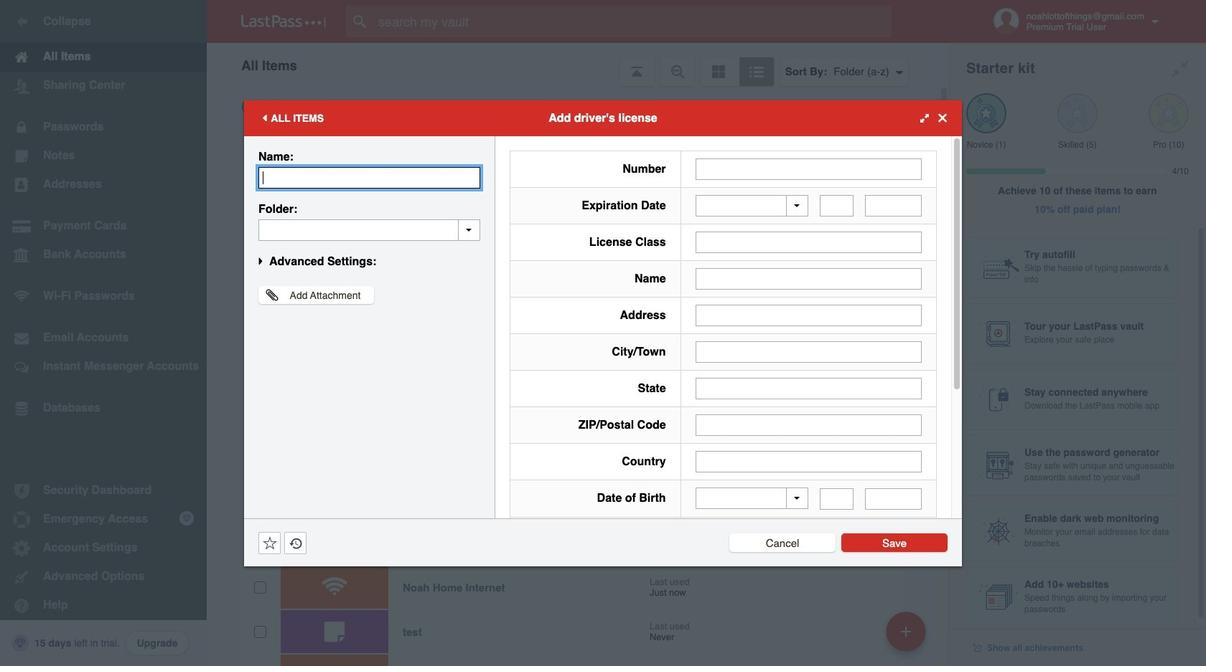 Task type: vqa. For each thing, say whether or not it's contained in the screenshot.
the new item "Element"
no



Task type: locate. For each thing, give the bounding box(es) containing it.
dialog
[[244, 100, 962, 667]]

main navigation navigation
[[0, 0, 207, 667]]

search my vault text field
[[346, 6, 920, 37]]

None text field
[[695, 158, 922, 180], [258, 167, 480, 188], [820, 195, 854, 217], [258, 219, 480, 241], [695, 232, 922, 253], [695, 305, 922, 327], [695, 342, 922, 363], [695, 378, 922, 400], [695, 415, 922, 436], [820, 489, 854, 510], [865, 489, 922, 510], [695, 158, 922, 180], [258, 167, 480, 188], [820, 195, 854, 217], [258, 219, 480, 241], [695, 232, 922, 253], [695, 305, 922, 327], [695, 342, 922, 363], [695, 378, 922, 400], [695, 415, 922, 436], [820, 489, 854, 510], [865, 489, 922, 510]]

None text field
[[865, 195, 922, 217], [695, 268, 922, 290], [695, 452, 922, 473], [865, 195, 922, 217], [695, 268, 922, 290], [695, 452, 922, 473]]



Task type: describe. For each thing, give the bounding box(es) containing it.
lastpass image
[[241, 15, 326, 28]]

vault options navigation
[[207, 43, 949, 86]]

Search search field
[[346, 6, 920, 37]]

new item image
[[901, 627, 911, 637]]

new item navigation
[[881, 608, 935, 667]]



